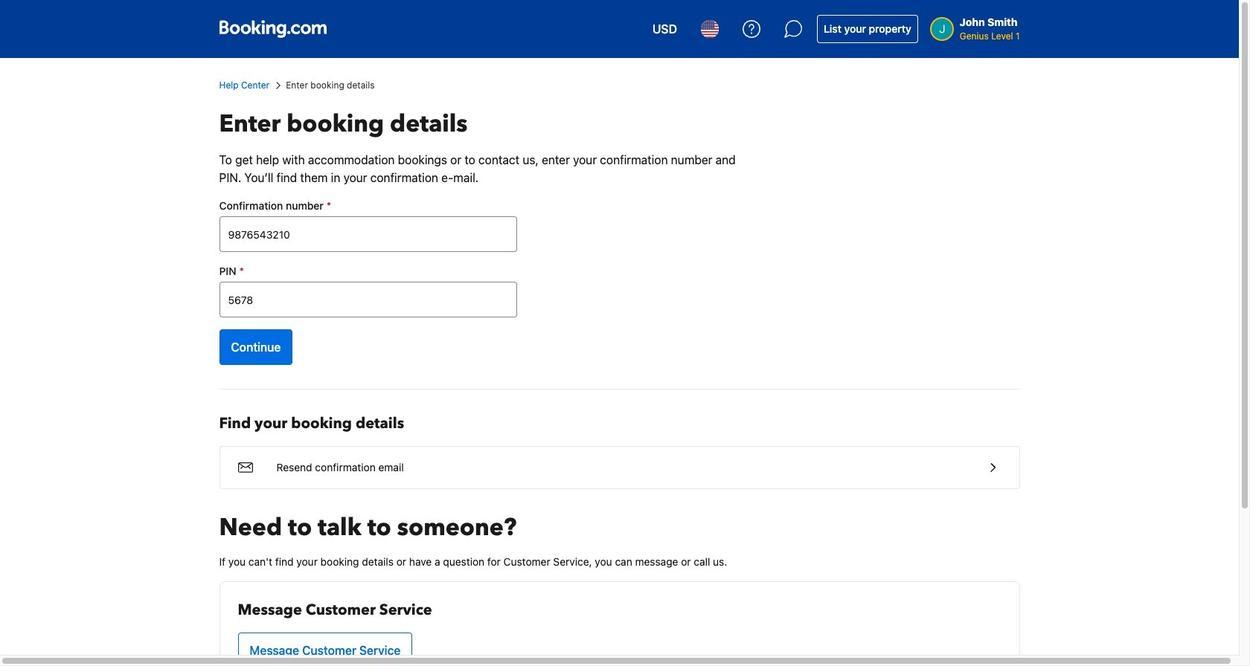 Task type: vqa. For each thing, say whether or not it's contained in the screenshot.
the middle booking
no



Task type: locate. For each thing, give the bounding box(es) containing it.
e.g. 1234 field
[[219, 282, 517, 318]]

e.g. 1234567890 field
[[219, 217, 517, 252]]



Task type: describe. For each thing, give the bounding box(es) containing it.
booking.com online hotel reservations image
[[219, 20, 326, 38]]



